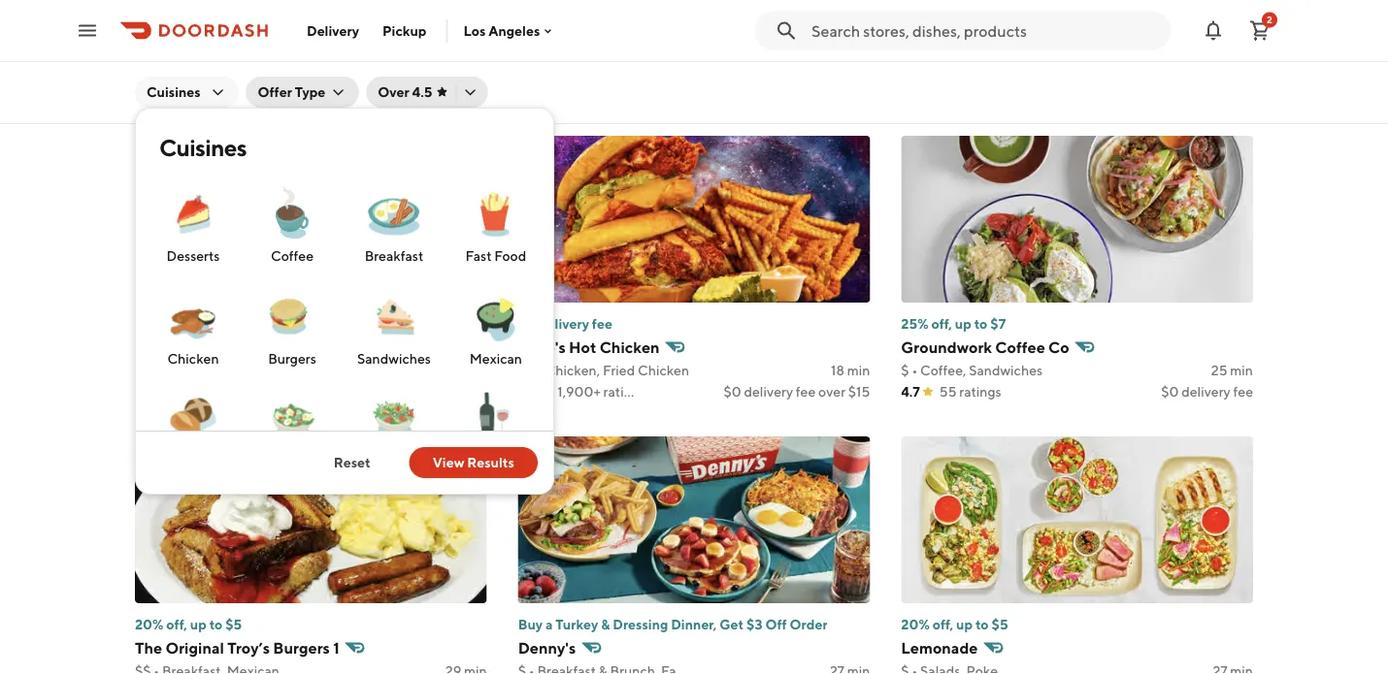 Task type: locate. For each thing, give the bounding box(es) containing it.
Store search: begin typing to search for stores available on DoorDash text field
[[812, 20, 1160, 41]]

4.5
[[412, 84, 432, 100], [135, 384, 155, 400]]

$$ for &
[[135, 62, 151, 78]]

to up the lemonade
[[976, 617, 989, 633]]

to up the bars
[[593, 15, 606, 31]]

1 horizontal spatial coffee
[[996, 338, 1046, 357]]

0 vertical spatial asian
[[135, 338, 175, 357]]

up for the original troy's burgers 1
[[190, 617, 207, 633]]

cuisines button
[[135, 77, 238, 108]]

pickup button
[[371, 15, 438, 46]]

$0 delivery fee for asian box
[[395, 384, 487, 400]]

$$ • asian fusion, vietnamese
[[135, 363, 320, 379]]

delivery down '21'
[[416, 384, 465, 400]]

asian up 730+
[[162, 363, 196, 379]]

1 vertical spatial cuisines
[[159, 134, 247, 161]]

• for groundwork coffee co
[[912, 363, 918, 379]]

22 min
[[446, 62, 487, 78]]

open menu image
[[76, 19, 99, 42]]

0 horizontal spatial coffee
[[271, 248, 314, 264]]

& up $$ • cafe, breakfast
[[950, 37, 960, 56]]

café
[[271, 37, 306, 56]]

4.5 right over in the left of the page
[[412, 84, 432, 100]]

20% up the
[[135, 617, 164, 633]]

ratings down $$ • asian fusion, vietnamese
[[209, 384, 251, 400]]

$0 delivery fee down '21'
[[395, 384, 487, 400]]

20% for lemonade
[[902, 617, 930, 633]]

20% off, up to $5 for &
[[902, 15, 1009, 31]]

• right $ at right
[[912, 363, 918, 379]]

$$ for cheese
[[902, 62, 918, 78]]

20% off, up to $5 up basil
[[902, 15, 1009, 31]]

0 vertical spatial $3
[[242, 15, 258, 31]]

20% up the lemonade
[[902, 617, 930, 633]]

• down dave's
[[537, 363, 543, 379]]

$0 for asian box
[[395, 384, 413, 400]]

buy
[[518, 617, 543, 633]]

min for &
[[464, 62, 487, 78]]

deals: 20% off, up to $5
[[135, 316, 284, 332]]

1 horizontal spatial 4.5
[[412, 84, 432, 100]]

1 horizontal spatial breakfast
[[964, 62, 1023, 78]]

to up the original
[[209, 617, 223, 633]]

to left "$7"
[[975, 316, 988, 332]]

burgers right fusion,
[[268, 351, 316, 367]]

reset
[[334, 455, 371, 471]]

view results button
[[410, 448, 538, 479]]

view
[[433, 455, 465, 471]]

25
[[1212, 363, 1228, 379]]

the original troy's burgers 1
[[135, 639, 339, 658]]

off, up fusion,
[[208, 316, 229, 332]]

fusion,
[[199, 363, 243, 379]]

off, inside 20% off, up to $5 robeks
[[550, 15, 571, 31]]

20% off, up to $5 up the lemonade
[[902, 617, 1009, 633]]

4.5 inside button
[[412, 84, 432, 100]]

up up groundwork
[[955, 316, 972, 332]]

offer type
[[258, 84, 326, 100]]

4.7
[[902, 384, 920, 400]]

up up the bars
[[573, 15, 590, 31]]

burgers left 1
[[273, 639, 330, 658]]

cuisines down lunch,
[[147, 84, 201, 100]]

to
[[593, 15, 606, 31], [976, 15, 989, 31], [251, 316, 264, 332], [975, 316, 988, 332], [209, 617, 223, 633], [976, 617, 989, 633]]

delivery button
[[295, 15, 371, 46]]

up up the original
[[190, 617, 207, 633]]

$0 for dave's hot chicken
[[724, 384, 742, 400]]

1 vertical spatial breakfast
[[365, 248, 424, 264]]

chicken right fried
[[638, 363, 690, 379]]

$3
[[242, 15, 258, 31], [747, 617, 763, 633]]

$$ up "4.6"
[[135, 62, 151, 78]]

dave's hot chicken
[[518, 338, 660, 357]]

up up the lemonade
[[957, 617, 973, 633]]

$$ for chicken
[[518, 363, 534, 379]]

cuisines down 1,000+
[[159, 134, 247, 161]]

fried
[[603, 363, 635, 379]]

20% for basil & cheese cafe
[[902, 15, 930, 31]]

&
[[258, 37, 268, 56], [950, 37, 960, 56], [611, 62, 620, 78], [601, 617, 610, 633]]

fee up dave's hot chicken
[[592, 316, 613, 332]]

asian
[[135, 338, 175, 357], [162, 363, 196, 379]]

$0 delivery fee for pitchoun bakery & café
[[395, 83, 487, 99]]

20% off, up to $5 robeks
[[518, 15, 625, 56]]

asian down deals:
[[135, 338, 175, 357]]

min right 18
[[847, 363, 870, 379]]

to up vietnamese
[[251, 316, 264, 332]]

basil
[[902, 37, 947, 56]]

delivery for pitchoun bakery & café
[[416, 83, 465, 99]]

up for basil & cheese cafe
[[957, 15, 973, 31]]

1 vertical spatial 4.5
[[135, 384, 155, 400]]

730+ ratings
[[174, 384, 251, 400]]

• left "juice"
[[537, 62, 543, 78]]

chicken up 730+
[[167, 351, 219, 367]]

4.5 left 730+
[[135, 384, 155, 400]]

0 vertical spatial burgers
[[268, 351, 316, 367]]

to for groundwork coffee co
[[975, 316, 988, 332]]

• up "4.6"
[[154, 62, 159, 78]]

ratings for bakery
[[221, 83, 264, 99]]

turkey
[[556, 617, 599, 633]]

1
[[333, 639, 339, 658]]

delivery for dave's hot chicken
[[744, 384, 793, 400]]

breakfast left fast on the top of page
[[365, 248, 424, 264]]

over
[[819, 384, 846, 400]]

$$ down basil
[[902, 62, 918, 78]]

robeks
[[518, 37, 572, 56]]

0 vertical spatial breakfast
[[964, 62, 1023, 78]]

0 vertical spatial 4.5
[[412, 84, 432, 100]]

up for groundwork coffee co
[[955, 316, 972, 332]]

$0 delivery fee
[[395, 83, 487, 99], [518, 316, 613, 332], [395, 384, 487, 400], [1162, 384, 1254, 400]]

& right turkey
[[601, 617, 610, 633]]

delivery left over
[[744, 384, 793, 400]]

ratings
[[221, 83, 264, 99], [209, 384, 251, 400], [604, 384, 646, 400], [960, 384, 1002, 400]]

sandwiches
[[357, 351, 431, 367], [969, 363, 1043, 379]]

$$ down dave's
[[518, 363, 534, 379]]

• for basil & cheese cafe
[[920, 62, 926, 78]]

min right 25
[[1231, 363, 1254, 379]]

ratings for hot
[[604, 384, 646, 400]]

• for pitchoun bakery & café
[[154, 62, 159, 78]]

$3 right save
[[242, 15, 258, 31]]

1 vertical spatial coffee
[[996, 338, 1046, 357]]

troy's
[[228, 639, 270, 658]]

off, up the lemonade
[[933, 617, 954, 633]]

1 vertical spatial asian
[[162, 363, 196, 379]]

fee for asian box
[[467, 384, 487, 400]]

a
[[546, 617, 553, 633]]

0 horizontal spatial $3
[[242, 15, 258, 31]]

$0 delivery fee down 25
[[1162, 384, 1254, 400]]

off, up groundwork
[[932, 316, 953, 332]]

fee left over
[[796, 384, 816, 400]]

cuisines
[[147, 84, 201, 100], [159, 134, 247, 161]]

min
[[464, 62, 487, 78], [847, 62, 870, 78], [1231, 62, 1254, 78], [464, 363, 487, 379], [847, 363, 870, 379], [1231, 363, 1254, 379]]

$5 for lemonade
[[992, 617, 1009, 633]]

delivery down 22
[[416, 83, 465, 99]]

• left cafe,
[[920, 62, 926, 78]]

•
[[154, 62, 159, 78], [537, 62, 543, 78], [920, 62, 926, 78], [154, 363, 159, 379], [537, 363, 543, 379], [912, 363, 918, 379]]

delivery
[[416, 83, 465, 99], [539, 316, 589, 332], [416, 384, 465, 400], [744, 384, 793, 400], [1182, 384, 1231, 400]]

up up $$ • asian fusion, vietnamese
[[232, 316, 248, 332]]

ratings down fried
[[604, 384, 646, 400]]

min right 29
[[847, 62, 870, 78]]

bars
[[581, 62, 608, 78]]

delivery
[[307, 22, 359, 38]]

20% up robeks
[[518, 15, 547, 31]]

fee down the 22 min
[[467, 83, 487, 99]]

ratings down $ • coffee, sandwiches
[[960, 384, 1002, 400]]

21
[[449, 363, 461, 379]]

1 vertical spatial burgers
[[273, 639, 330, 658]]

22
[[446, 62, 461, 78]]

to inside 20% off, up to $5 robeks
[[593, 15, 606, 31]]

1 horizontal spatial $3
[[747, 617, 763, 633]]

off, up the original
[[166, 617, 187, 633]]

off, up robeks
[[550, 15, 571, 31]]

save
[[211, 15, 239, 31]]

sandwiches left '21'
[[357, 351, 431, 367]]

bowls
[[724, 62, 761, 78]]

min right "26"
[[1231, 62, 1254, 78]]

18 min
[[831, 363, 870, 379]]

& right the bars
[[611, 62, 620, 78]]

2 button
[[1241, 11, 1280, 50]]

min right '21'
[[464, 363, 487, 379]]

• down asian box
[[154, 363, 159, 379]]

0 vertical spatial cuisines
[[147, 84, 201, 100]]

29 min
[[829, 62, 870, 78]]

up for lemonade
[[957, 617, 973, 633]]

$5
[[609, 15, 625, 31], [992, 15, 1009, 31], [267, 316, 284, 332], [225, 617, 242, 633], [992, 617, 1009, 633]]

delivery down 25
[[1182, 384, 1231, 400]]

sandwiches down 'groundwork coffee co'
[[969, 363, 1043, 379]]

co
[[1049, 338, 1070, 357]]

ratings for box
[[209, 384, 251, 400]]

2
[[1267, 14, 1273, 25]]

min right 22
[[464, 62, 487, 78]]

20% off, up to $5
[[902, 15, 1009, 31], [135, 617, 242, 633], [902, 617, 1009, 633]]

cafe
[[1031, 37, 1074, 56]]

fee down 25 min
[[1234, 384, 1254, 400]]

ratings down 'dessert'
[[221, 83, 264, 99]]

spend
[[135, 15, 176, 31]]

vietnamese
[[246, 363, 320, 379]]

basil & cheese cafe
[[902, 37, 1074, 56]]

chicken,
[[545, 363, 600, 379]]

1 vertical spatial $3
[[747, 617, 763, 633]]

730+
[[174, 384, 206, 400]]

over 4.5
[[378, 84, 432, 100]]

off
[[766, 617, 787, 633]]

55 ratings
[[940, 384, 1002, 400]]

view results
[[433, 455, 515, 471]]

20% up basil
[[902, 15, 930, 31]]

1,900+
[[558, 384, 601, 400]]

off, up basil
[[933, 15, 954, 31]]

to up basil & cheese cafe
[[976, 15, 989, 31]]

25%
[[902, 316, 929, 332]]

fee down 21 min
[[467, 384, 487, 400]]

0 vertical spatial coffee
[[271, 248, 314, 264]]

$0 delivery fee down 22
[[395, 83, 487, 99]]

delivery for groundwork coffee co
[[1182, 384, 1231, 400]]

original
[[166, 639, 224, 658]]

to for the original troy's burgers 1
[[209, 617, 223, 633]]

20% off, up to $5 up the original
[[135, 617, 242, 633]]

breakfast down cheese
[[964, 62, 1023, 78]]

angeles
[[489, 23, 540, 39]]

$3 left off
[[747, 617, 763, 633]]

burgers
[[268, 351, 316, 367], [273, 639, 330, 658]]

up up basil & cheese cafe
[[957, 15, 973, 31]]

$0 for pitchoun bakery & café
[[395, 83, 413, 99]]

$$
[[135, 62, 151, 78], [518, 62, 534, 78], [902, 62, 918, 78], [135, 363, 151, 379], [518, 363, 534, 379]]

$0 delivery fee for groundwork coffee co
[[1162, 384, 1254, 400]]



Task type: vqa. For each thing, say whether or not it's contained in the screenshot.
Platter
no



Task type: describe. For each thing, give the bounding box(es) containing it.
0 horizontal spatial breakfast
[[365, 248, 424, 264]]

los
[[464, 23, 486, 39]]

juice
[[545, 62, 578, 78]]

20% up box on the left bottom of the page
[[176, 316, 205, 332]]

pitchoun bakery & café
[[135, 37, 306, 56]]

& left café
[[258, 37, 268, 56]]

min for chicken
[[847, 363, 870, 379]]

over 4.5 button
[[366, 77, 488, 108]]

20% off, up to $5 for original
[[135, 617, 242, 633]]

20% inside 20% off, up to $5 robeks
[[518, 15, 547, 31]]

$0 delivery fee over $15
[[724, 384, 870, 400]]

min for co
[[1231, 363, 1254, 379]]

notification bell image
[[1202, 19, 1226, 42]]

offer type button
[[246, 77, 359, 108]]

get
[[720, 617, 744, 633]]

groundwork coffee co
[[902, 338, 1070, 357]]

pitchoun
[[135, 37, 201, 56]]

to for basil & cheese cafe
[[976, 15, 989, 31]]

denny's
[[518, 639, 576, 658]]

spend $20, save $3
[[135, 15, 258, 31]]

mexican
[[470, 351, 522, 367]]

$
[[902, 363, 910, 379]]

29
[[829, 62, 845, 78]]

los angeles button
[[464, 23, 556, 39]]

to for lemonade
[[976, 617, 989, 633]]

26
[[1212, 62, 1228, 78]]

box
[[178, 338, 206, 357]]

1,900+ ratings
[[558, 384, 646, 400]]

fast
[[466, 248, 492, 264]]

fee for dave's hot chicken
[[796, 384, 816, 400]]

deals:
[[135, 316, 174, 332]]

$$ down asian box
[[135, 363, 151, 379]]

26 min
[[1212, 62, 1254, 78]]

$0 delivery fee up the "hot"
[[518, 316, 613, 332]]

delivery up the "hot"
[[539, 316, 589, 332]]

chicken up fried
[[600, 338, 660, 357]]

off, for groundwork coffee co
[[932, 316, 953, 332]]

$5 for the original troy's burgers 1
[[225, 617, 242, 633]]

bakery
[[204, 37, 254, 56]]

min for cheese
[[1231, 62, 1254, 78]]

$5 for basil & cheese cafe
[[992, 15, 1009, 31]]

over
[[378, 84, 410, 100]]

$0 for groundwork coffee co
[[1162, 384, 1179, 400]]

• for dave's hot chicken
[[537, 363, 543, 379]]

asian box
[[135, 338, 206, 357]]

groundwork
[[902, 338, 993, 357]]

pickup
[[383, 22, 427, 38]]

results
[[467, 455, 515, 471]]

$$ • juice bars & smoothies, acai bowls
[[518, 62, 761, 78]]

type
[[295, 84, 326, 100]]

cuisines inside button
[[147, 84, 201, 100]]

25% off, up to $7
[[902, 316, 1006, 332]]

$5 inside 20% off, up to $5 robeks
[[609, 15, 625, 31]]

smoothies,
[[622, 62, 691, 78]]

coffee,
[[921, 363, 967, 379]]

the
[[135, 639, 162, 658]]

$ • coffee, sandwiches
[[902, 363, 1043, 379]]

up inside 20% off, up to $5 robeks
[[573, 15, 590, 31]]

20% for the original troy's burgers 1
[[135, 617, 164, 633]]

$15
[[849, 384, 870, 400]]

$$ • cafe, breakfast
[[902, 62, 1023, 78]]

off, for basil & cheese cafe
[[933, 15, 954, 31]]

55
[[940, 384, 957, 400]]

1 items, open order cart image
[[1249, 19, 1272, 42]]

1,000+
[[174, 83, 219, 99]]

dinner,
[[671, 617, 717, 633]]

desserts
[[167, 248, 220, 264]]

fee for pitchoun bakery & café
[[467, 83, 487, 99]]

4.6
[[135, 83, 155, 99]]

$$ • chicken, fried chicken
[[518, 363, 690, 379]]

fee for groundwork coffee co
[[1234, 384, 1254, 400]]

cheese
[[964, 37, 1028, 56]]

lemonade
[[902, 639, 978, 658]]

18
[[831, 363, 845, 379]]

25 min
[[1212, 363, 1254, 379]]

21 min
[[449, 363, 487, 379]]

1 horizontal spatial sandwiches
[[969, 363, 1043, 379]]

reset button
[[311, 448, 394, 479]]

los angeles
[[464, 23, 540, 39]]

dressing
[[613, 617, 668, 633]]

0 horizontal spatial sandwiches
[[357, 351, 431, 367]]

0 horizontal spatial 4.5
[[135, 384, 155, 400]]

food
[[495, 248, 527, 264]]

dessert
[[207, 62, 254, 78]]

$7
[[991, 316, 1006, 332]]

$20,
[[179, 15, 208, 31]]

lunch,
[[162, 62, 204, 78]]

$$ down robeks
[[518, 62, 534, 78]]

delivery for asian box
[[416, 384, 465, 400]]

offer
[[258, 84, 292, 100]]

off, for the original troy's burgers 1
[[166, 617, 187, 633]]

fast food
[[466, 248, 527, 264]]

1,000+ ratings
[[174, 83, 264, 99]]

hot
[[569, 338, 597, 357]]

$$ • lunch, dessert
[[135, 62, 254, 78]]

cafe,
[[929, 62, 962, 78]]

ratings for coffee
[[960, 384, 1002, 400]]

acai
[[694, 62, 722, 78]]

off, for lemonade
[[933, 617, 954, 633]]

buy a turkey & dressing dinner, get $3 off order
[[518, 617, 828, 633]]

• for asian box
[[154, 363, 159, 379]]

dave's
[[518, 338, 566, 357]]



